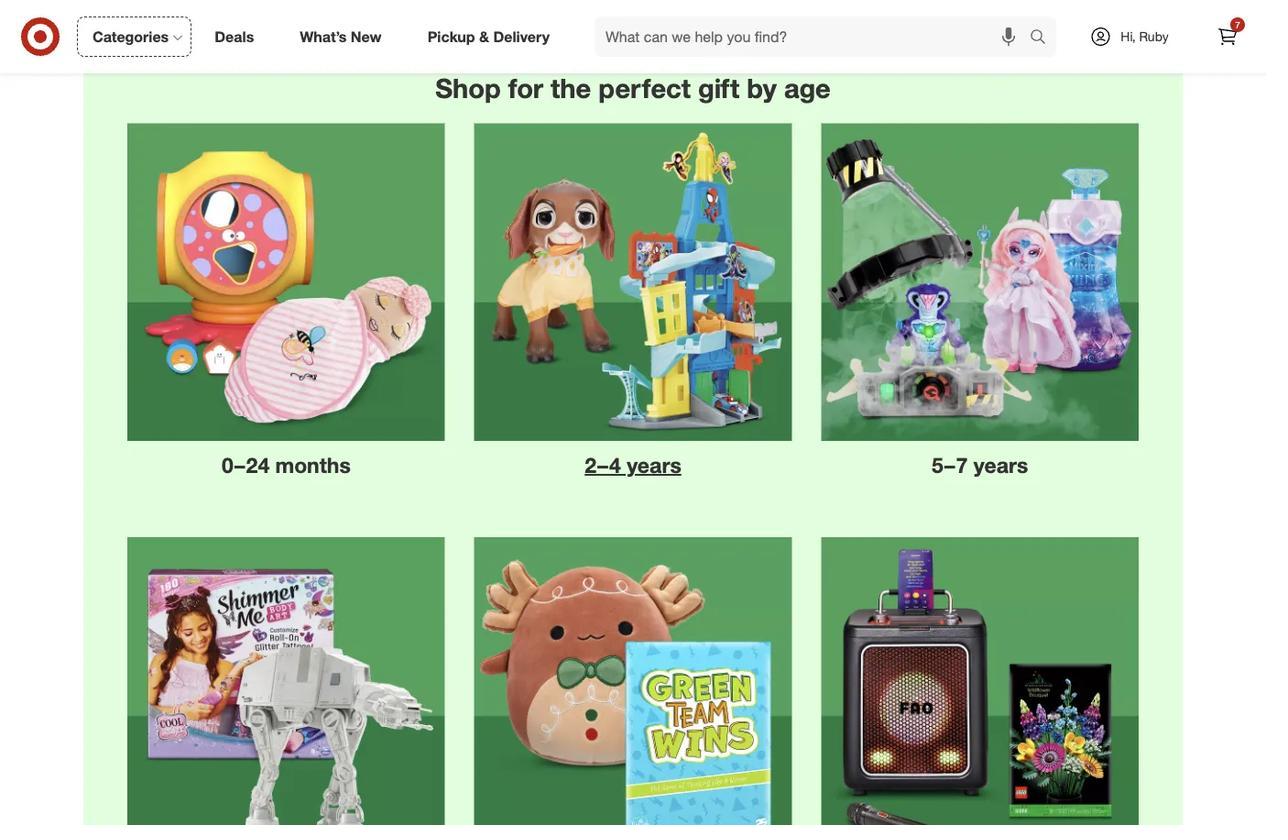 Task type: vqa. For each thing, say whether or not it's contained in the screenshot.
the within 'link'
yes



Task type: describe. For each thing, give the bounding box(es) containing it.
find
[[657, 2, 685, 20]]

haves.
[[925, 2, 966, 20]]

deals
[[215, 28, 254, 45]]

0–24 months link
[[113, 108, 460, 478]]

pickup
[[428, 28, 475, 45]]

search button
[[1022, 17, 1066, 61]]

5–7 years link
[[807, 108, 1154, 478]]

shop for the perfect gift by age
[[436, 72, 831, 104]]

1 horizontal spatial the
[[551, 72, 591, 104]]

& inside explore joyful picks that bring the smiles & awesome fun. link
[[367, 2, 376, 20]]

5–7 years
[[932, 452, 1029, 478]]

perfect
[[599, 72, 691, 104]]

the for holiday
[[811, 2, 832, 20]]

0–24 months
[[222, 452, 351, 478]]

great
[[690, 2, 723, 20]]

2–4
[[585, 452, 621, 478]]

prices
[[727, 2, 768, 20]]

shop
[[436, 72, 501, 104]]

explore
[[98, 2, 148, 20]]

joyful
[[152, 2, 186, 20]]

find great prices on all the holiday must-haves.
[[657, 2, 966, 20]]

search
[[1022, 29, 1066, 47]]

pickup & delivery link
[[412, 17, 573, 57]]

for
[[509, 72, 544, 104]]

all
[[792, 2, 807, 20]]

What can we help you find? suggestions appear below search field
[[595, 17, 1035, 57]]

what's
[[300, 28, 347, 45]]

holiday
[[836, 2, 883, 20]]

gift
[[698, 72, 740, 104]]

ruby
[[1140, 28, 1169, 44]]

picks
[[190, 2, 225, 20]]

bring
[[258, 2, 292, 20]]

awesome
[[380, 2, 443, 20]]

2–4 years
[[585, 452, 682, 478]]

what's new link
[[284, 17, 405, 57]]



Task type: locate. For each thing, give the bounding box(es) containing it.
5–7
[[932, 452, 968, 478]]

that
[[229, 2, 254, 20]]

years for 5–7 years
[[974, 452, 1029, 478]]

years
[[627, 452, 682, 478], [974, 452, 1029, 478]]

by
[[747, 72, 777, 104]]

the for smiles
[[296, 2, 317, 20]]

the right all
[[811, 2, 832, 20]]

find great prices on all the holiday must-haves. link
[[643, 0, 1184, 39]]

2 years from the left
[[974, 452, 1029, 478]]

7 link
[[1208, 17, 1249, 57]]

& inside pickup & delivery link
[[479, 28, 489, 45]]

deals link
[[199, 17, 277, 57]]

1 horizontal spatial &
[[479, 28, 489, 45]]

fun.
[[447, 2, 471, 20]]

explore joyful picks that bring the smiles & awesome fun.
[[98, 2, 471, 20]]

years right the 2–4
[[627, 452, 682, 478]]

7
[[1236, 19, 1241, 30]]

1 horizontal spatial years
[[974, 452, 1029, 478]]

smiles
[[321, 2, 363, 20]]

1 vertical spatial &
[[479, 28, 489, 45]]

years inside 'link'
[[974, 452, 1029, 478]]

0 horizontal spatial the
[[296, 2, 317, 20]]

delivery
[[494, 28, 550, 45]]

& up new
[[367, 2, 376, 20]]

new
[[351, 28, 382, 45]]

what's new
[[300, 28, 382, 45]]

0 horizontal spatial &
[[367, 2, 376, 20]]

the
[[296, 2, 317, 20], [811, 2, 832, 20], [551, 72, 591, 104]]

hi,
[[1121, 28, 1136, 44]]

age
[[785, 72, 831, 104]]

categories
[[93, 28, 169, 45]]

1 years from the left
[[627, 452, 682, 478]]

2–4 years link
[[460, 108, 807, 478]]

on
[[772, 2, 788, 20]]

must-
[[887, 2, 925, 20]]

months
[[276, 452, 351, 478]]

0–24
[[222, 452, 270, 478]]

0 vertical spatial &
[[367, 2, 376, 20]]

0 horizontal spatial years
[[627, 452, 682, 478]]

explore joyful picks that bring the smiles & awesome fun. link
[[83, 0, 624, 39]]

years right 5–7
[[974, 452, 1029, 478]]

& right pickup
[[479, 28, 489, 45]]

pickup & delivery
[[428, 28, 550, 45]]

years for 2–4 years
[[627, 452, 682, 478]]

2 horizontal spatial the
[[811, 2, 832, 20]]

&
[[367, 2, 376, 20], [479, 28, 489, 45]]

the up what's
[[296, 2, 317, 20]]

the right for
[[551, 72, 591, 104]]

categories link
[[77, 17, 192, 57]]

hi, ruby
[[1121, 28, 1169, 44]]



